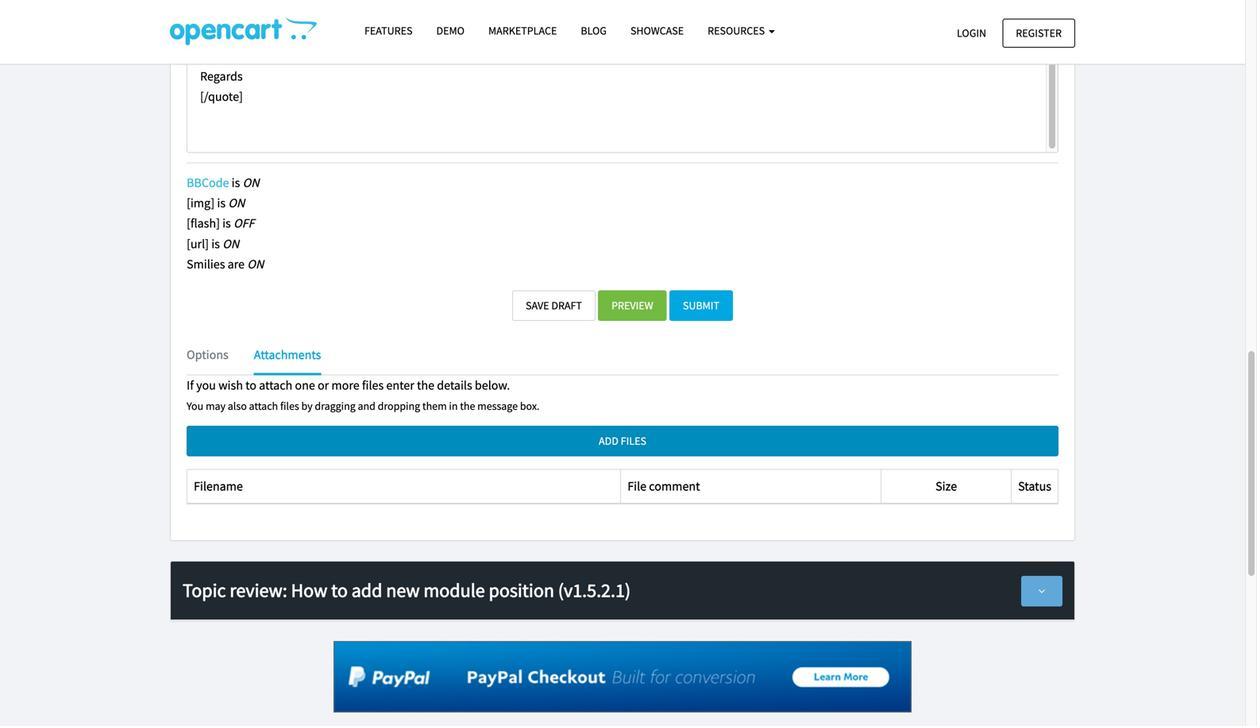 Task type: vqa. For each thing, say whether or not it's contained in the screenshot.
OPTIONS Link
yes



Task type: locate. For each thing, give the bounding box(es) containing it.
features link
[[353, 17, 425, 45]]

login link
[[944, 19, 1001, 48]]

by
[[302, 399, 313, 413]]

if you wish to attach one or more files enter the details below. you may also attach files by dragging and dropping them in the message box.
[[187, 377, 540, 413]]

1 horizontal spatial to
[[331, 579, 348, 602]]

position
[[489, 579, 555, 602]]

file
[[628, 478, 647, 494]]

attachments
[[254, 347, 321, 363]]

on
[[243, 175, 259, 191], [228, 195, 245, 211], [223, 236, 239, 252], [247, 256, 264, 272]]

paypal payment gateway image
[[334, 641, 912, 713]]

demo link
[[425, 17, 477, 45]]

is right [url]
[[212, 236, 220, 252]]

0 vertical spatial to
[[246, 377, 257, 393]]

more
[[332, 377, 360, 393]]

module
[[424, 579, 485, 602]]

the right in
[[460, 399, 476, 413]]

to
[[246, 377, 257, 393], [331, 579, 348, 602]]

1 vertical spatial to
[[331, 579, 348, 602]]

in
[[449, 399, 458, 413]]

also
[[228, 399, 247, 413]]

to right "wish" at the left bottom
[[246, 377, 257, 393]]

0 vertical spatial the
[[417, 377, 435, 393]]

the up them
[[417, 377, 435, 393]]

files up and
[[362, 377, 384, 393]]

angle down image
[[1035, 586, 1050, 597]]

features
[[365, 23, 413, 38]]

to left add
[[331, 579, 348, 602]]

attach right also at the bottom left of the page
[[249, 399, 278, 413]]

None submit
[[513, 290, 596, 321], [598, 290, 667, 321], [670, 290, 733, 321], [513, 290, 596, 321], [598, 290, 667, 321], [670, 290, 733, 321]]

is left off
[[223, 216, 231, 231]]

0 vertical spatial attach
[[259, 377, 293, 393]]

to for add
[[331, 579, 348, 602]]

files
[[362, 377, 384, 393], [280, 399, 299, 413]]

details
[[437, 377, 473, 393]]

wish
[[219, 377, 243, 393]]

0 horizontal spatial files
[[280, 399, 299, 413]]

filename
[[194, 478, 243, 494]]

status
[[1019, 478, 1052, 494]]

how
[[291, 579, 328, 602]]

bbcode is on [img] is on [flash] is off [url] is on smilies are on
[[187, 175, 264, 272]]

register link
[[1003, 19, 1076, 48]]

login
[[958, 26, 987, 40]]

is
[[232, 175, 240, 191], [217, 195, 226, 211], [223, 216, 231, 231], [212, 236, 220, 252]]

0 horizontal spatial the
[[417, 377, 435, 393]]

register
[[1017, 26, 1062, 40]]

1 vertical spatial attach
[[249, 399, 278, 413]]

add
[[352, 579, 383, 602]]

bbcode
[[187, 175, 229, 191]]

(v1.5.2.1)
[[558, 579, 631, 602]]

[url]
[[187, 236, 209, 252]]

topic
[[183, 579, 226, 602]]

[flash]
[[187, 216, 220, 231]]

1 horizontal spatial files
[[362, 377, 384, 393]]

files left by
[[280, 399, 299, 413]]

you
[[196, 377, 216, 393]]

comment
[[649, 478, 701, 494]]

the
[[417, 377, 435, 393], [460, 399, 476, 413]]

0 horizontal spatial to
[[246, 377, 257, 393]]

None button
[[187, 426, 1059, 457]]

tab panel
[[187, 375, 1059, 505]]

0 vertical spatial files
[[362, 377, 384, 393]]

tab list
[[187, 345, 1059, 375]]

attach down attachments link
[[259, 377, 293, 393]]

to for attach
[[246, 377, 257, 393]]

showcase
[[631, 23, 684, 38]]

showcase link
[[619, 17, 696, 45]]

resources link
[[696, 17, 787, 45]]

1 horizontal spatial the
[[460, 399, 476, 413]]

size
[[936, 478, 958, 494]]

[img]
[[187, 195, 215, 211]]

if
[[187, 377, 194, 393]]

you
[[187, 399, 204, 413]]

attach
[[259, 377, 293, 393], [249, 399, 278, 413]]

them
[[423, 399, 447, 413]]

to inside 'if you wish to attach one or more files enter the details below. you may also attach files by dragging and dropping them in the message box.'
[[246, 377, 257, 393]]

dropping
[[378, 399, 420, 413]]



Task type: describe. For each thing, give the bounding box(es) containing it.
enter
[[387, 377, 415, 393]]

is right "[img]"
[[217, 195, 226, 211]]

off
[[234, 216, 255, 231]]

box.
[[520, 399, 540, 413]]

file comment
[[628, 478, 701, 494]]

attachments link
[[242, 345, 333, 375]]

dragging
[[315, 399, 356, 413]]

1 vertical spatial files
[[280, 399, 299, 413]]

new
[[386, 579, 420, 602]]

blog link
[[569, 17, 619, 45]]

tab list containing options
[[187, 345, 1059, 375]]

or
[[318, 377, 329, 393]]

blog
[[581, 23, 607, 38]]

1 vertical spatial the
[[460, 399, 476, 413]]

message
[[478, 399, 518, 413]]

options
[[187, 347, 229, 363]]

topic review: how to add new module position (v1.5.2.1)
[[183, 579, 631, 602]]

is right bbcode
[[232, 175, 240, 191]]

[quote=catalinux post_id=377043 time=1359247820 user_id=1652] I know it's a little bit too late but if you still need a solution check this: http://htmyell.com/adding-positions-to-opencart-theme/  I hope that helps.  Regards [/quote] text field
[[187, 0, 1059, 153]]

and
[[358, 399, 376, 413]]

demo
[[437, 23, 465, 38]]

options link
[[187, 345, 241, 365]]

may
[[206, 399, 226, 413]]

marketplace
[[489, 23, 557, 38]]

smilies
[[187, 256, 225, 272]]

below.
[[475, 377, 510, 393]]

are
[[228, 256, 245, 272]]

tab panel containing if you wish to attach one or more files enter the details below.
[[187, 375, 1059, 505]]

review:
[[230, 579, 287, 602]]

one
[[295, 377, 315, 393]]

resources
[[708, 23, 768, 38]]

marketplace link
[[477, 17, 569, 45]]

bbcode link
[[187, 175, 229, 191]]



